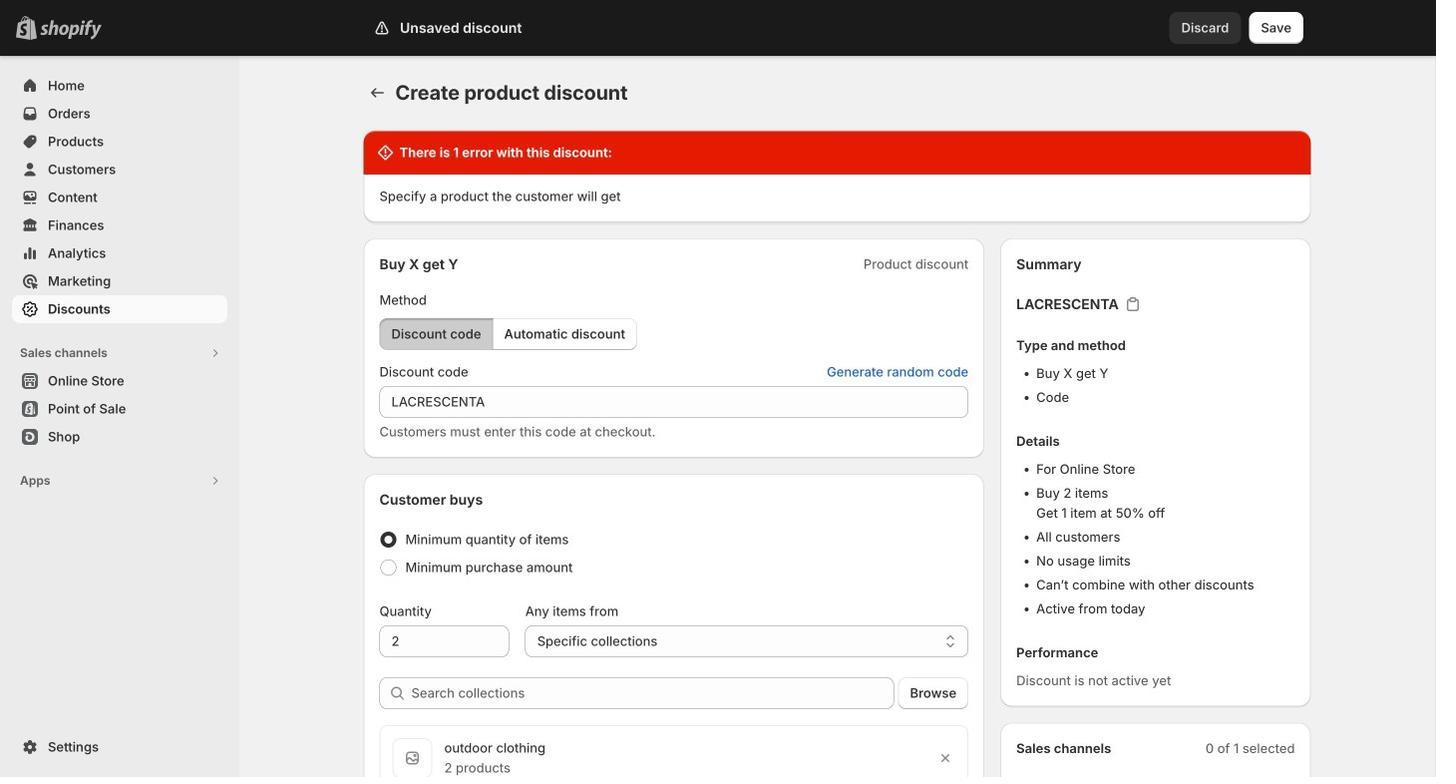 Task type: locate. For each thing, give the bounding box(es) containing it.
None text field
[[380, 386, 969, 418]]

None text field
[[380, 625, 509, 657]]

shopify image
[[40, 20, 102, 40]]

Search collections text field
[[411, 677, 894, 709]]



Task type: vqa. For each thing, say whether or not it's contained in the screenshot.
MY STORE ICON
no



